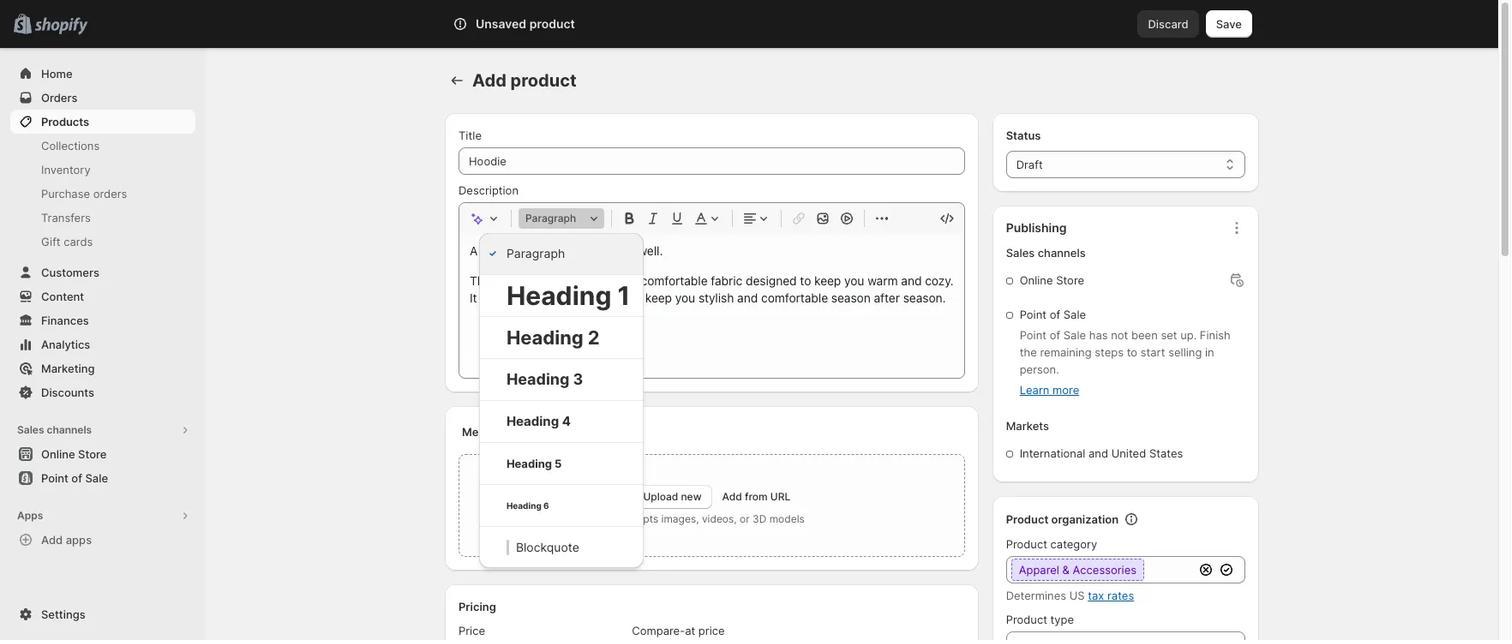 Task type: locate. For each thing, give the bounding box(es) containing it.
heading for heading 5
[[507, 457, 552, 471]]

5 heading from the top
[[507, 457, 552, 471]]

point of sale down "online store" link
[[41, 472, 108, 485]]

store up point of sale 'link'
[[78, 448, 107, 461]]

organization
[[1052, 513, 1119, 526]]

purchase
[[41, 187, 90, 201]]

images,
[[661, 513, 699, 526]]

0 vertical spatial product
[[530, 16, 575, 31]]

1 vertical spatial point
[[1020, 328, 1047, 342]]

0 vertical spatial store
[[1056, 273, 1085, 287]]

orders
[[93, 187, 127, 201]]

3 product from the top
[[1006, 613, 1048, 627]]

and
[[1089, 447, 1108, 460]]

product up product category at the right bottom of the page
[[1006, 513, 1049, 526]]

point of sale up remaining
[[1020, 308, 1086, 321]]

paragraph inside dropdown button
[[526, 212, 576, 225]]

channels down the discounts
[[47, 424, 92, 436]]

paragraph down paragraph dropdown button
[[507, 246, 565, 261]]

upload new
[[643, 490, 702, 503]]

orders
[[41, 91, 78, 105]]

add for add from url
[[722, 490, 742, 503]]

from
[[745, 490, 768, 503]]

marketing
[[41, 362, 95, 376]]

1 horizontal spatial channels
[[1038, 246, 1086, 260]]

0 vertical spatial sales channels
[[1006, 246, 1086, 260]]

0 vertical spatial online
[[1020, 273, 1053, 287]]

1 product from the top
[[1006, 513, 1049, 526]]

set
[[1161, 328, 1178, 342]]

sales inside button
[[17, 424, 44, 436]]

1 vertical spatial of
[[1050, 328, 1061, 342]]

point inside point of sale has not been set up. finish the remaining steps to start selling in person. learn more
[[1020, 328, 1047, 342]]

0 horizontal spatial channels
[[47, 424, 92, 436]]

product down determines
[[1006, 613, 1048, 627]]

store down "publishing"
[[1056, 273, 1085, 287]]

determines us tax rates
[[1006, 589, 1134, 603]]

point of sale
[[1020, 308, 1086, 321], [41, 472, 108, 485]]

settings
[[41, 608, 85, 622]]

1 horizontal spatial add
[[472, 70, 507, 91]]

1 vertical spatial sale
[[1064, 328, 1086, 342]]

2 vertical spatial product
[[1006, 613, 1048, 627]]

6
[[544, 501, 549, 511]]

1 vertical spatial sales
[[17, 424, 44, 436]]

product for product category
[[1006, 538, 1048, 551]]

2 product from the top
[[1006, 538, 1048, 551]]

1 vertical spatial channels
[[47, 424, 92, 436]]

type
[[1051, 613, 1074, 627]]

heading left 4
[[507, 413, 559, 430]]

sales down "publishing"
[[1006, 246, 1035, 260]]

online store down "publishing"
[[1020, 273, 1085, 287]]

add inside button
[[41, 533, 63, 547]]

heading inside button
[[507, 280, 612, 311]]

sales channels down "publishing"
[[1006, 246, 1086, 260]]

online inside "online store" link
[[41, 448, 75, 461]]

0 vertical spatial product
[[1006, 513, 1049, 526]]

0 vertical spatial add
[[472, 70, 507, 91]]

heading 3
[[507, 370, 583, 388]]

heading left the 5
[[507, 457, 552, 471]]

1 vertical spatial product
[[511, 70, 577, 91]]

0 horizontal spatial sales
[[17, 424, 44, 436]]

heading left 6
[[507, 501, 542, 511]]

apps button
[[10, 504, 195, 528]]

online up point of sale 'link'
[[41, 448, 75, 461]]

content link
[[10, 285, 195, 309]]

product for product organization
[[1006, 513, 1049, 526]]

2 heading from the top
[[507, 327, 584, 349]]

sale inside 'link'
[[85, 472, 108, 485]]

heading for heading 1
[[507, 280, 612, 311]]

of inside point of sale has not been set up. finish the remaining steps to start selling in person. learn more
[[1050, 328, 1061, 342]]

0 vertical spatial online store
[[1020, 273, 1085, 287]]

3 heading from the top
[[507, 370, 570, 388]]

collections
[[41, 139, 100, 153]]

online store link
[[10, 442, 195, 466]]

transfers link
[[10, 206, 195, 230]]

add left from
[[722, 490, 742, 503]]

united
[[1112, 447, 1146, 460]]

1 vertical spatial paragraph
[[507, 246, 565, 261]]

0 vertical spatial sales
[[1006, 246, 1035, 260]]

2 vertical spatial add
[[41, 533, 63, 547]]

orders link
[[10, 86, 195, 110]]

point
[[1020, 308, 1047, 321], [1020, 328, 1047, 342], [41, 472, 68, 485]]

0 horizontal spatial point of sale
[[41, 472, 108, 485]]

add left apps
[[41, 533, 63, 547]]

steps
[[1095, 345, 1124, 359]]

states
[[1150, 447, 1183, 460]]

discounts link
[[10, 381, 195, 405]]

heading 2
[[507, 327, 600, 349]]

compare-
[[632, 624, 685, 638]]

2 vertical spatial of
[[71, 472, 82, 485]]

0 horizontal spatial store
[[78, 448, 107, 461]]

heading left 3
[[507, 370, 570, 388]]

videos,
[[702, 513, 737, 526]]

channels
[[1038, 246, 1086, 260], [47, 424, 92, 436]]

1 vertical spatial store
[[78, 448, 107, 461]]

home link
[[10, 62, 195, 86]]

add
[[472, 70, 507, 91], [722, 490, 742, 503], [41, 533, 63, 547]]

0 horizontal spatial add
[[41, 533, 63, 547]]

heading up heading 2 button
[[507, 280, 612, 311]]

add from url button
[[722, 490, 791, 503]]

2 horizontal spatial add
[[722, 490, 742, 503]]

gift cards link
[[10, 230, 195, 254]]

1 vertical spatial online
[[41, 448, 75, 461]]

url
[[771, 490, 791, 503]]

1 vertical spatial add
[[722, 490, 742, 503]]

heading
[[507, 280, 612, 311], [507, 327, 584, 349], [507, 370, 570, 388], [507, 413, 559, 430], [507, 457, 552, 471], [507, 501, 542, 511]]

heading up heading 3
[[507, 327, 584, 349]]

4 heading from the top
[[507, 413, 559, 430]]

upload new button
[[633, 485, 712, 509]]

0 vertical spatial point
[[1020, 308, 1047, 321]]

point of sale button
[[0, 466, 206, 490]]

product down "search"
[[511, 70, 577, 91]]

add up title
[[472, 70, 507, 91]]

0 vertical spatial paragraph
[[526, 212, 576, 225]]

save
[[1216, 17, 1242, 31]]

inventory
[[41, 163, 91, 177]]

1 vertical spatial product
[[1006, 538, 1048, 551]]

store
[[1056, 273, 1085, 287], [78, 448, 107, 461]]

paragraph
[[526, 212, 576, 225], [507, 246, 565, 261]]

1 horizontal spatial online
[[1020, 273, 1053, 287]]

up.
[[1181, 328, 1197, 342]]

of
[[1050, 308, 1061, 321], [1050, 328, 1061, 342], [71, 472, 82, 485]]

sale inside point of sale has not been set up. finish the remaining steps to start selling in person. learn more
[[1064, 328, 1086, 342]]

or
[[740, 513, 750, 526]]

compare-at price
[[632, 624, 725, 638]]

product
[[530, 16, 575, 31], [511, 70, 577, 91]]

unsaved
[[476, 16, 527, 31]]

status
[[1006, 129, 1041, 142]]

home
[[41, 67, 73, 81]]

Title text field
[[459, 147, 965, 175]]

online store
[[1020, 273, 1085, 287], [41, 448, 107, 461]]

settings link
[[10, 603, 195, 627]]

0 horizontal spatial sales channels
[[17, 424, 92, 436]]

in
[[1205, 345, 1215, 359]]

heading 2 button
[[479, 317, 644, 358]]

product right unsaved in the top of the page
[[530, 16, 575, 31]]

point inside 'link'
[[41, 472, 68, 485]]

paragraph up paragraph button
[[526, 212, 576, 225]]

1 heading from the top
[[507, 280, 612, 311]]

0 horizontal spatial online
[[41, 448, 75, 461]]

heading inside 'button'
[[507, 370, 570, 388]]

0 vertical spatial point of sale
[[1020, 308, 1086, 321]]

1 vertical spatial sales channels
[[17, 424, 92, 436]]

new
[[681, 490, 702, 503]]

sales channels down the discounts
[[17, 424, 92, 436]]

point of sale link
[[10, 466, 195, 490]]

2 vertical spatial point
[[41, 472, 68, 485]]

product organization
[[1006, 513, 1119, 526]]

online down "publishing"
[[1020, 273, 1053, 287]]

inventory link
[[10, 158, 195, 182]]

2 vertical spatial sale
[[85, 472, 108, 485]]

1 vertical spatial point of sale
[[41, 472, 108, 485]]

product down product organization
[[1006, 538, 1048, 551]]

sales down the discounts
[[17, 424, 44, 436]]

product
[[1006, 513, 1049, 526], [1006, 538, 1048, 551], [1006, 613, 1048, 627]]

6 heading from the top
[[507, 501, 542, 511]]

0 horizontal spatial online store
[[41, 448, 107, 461]]

channels down "publishing"
[[1038, 246, 1086, 260]]

online store up point of sale 'link'
[[41, 448, 107, 461]]

1 vertical spatial online store
[[41, 448, 107, 461]]



Task type: vqa. For each thing, say whether or not it's contained in the screenshot.
SHORT SLEEVE T-SHIRT text field
no



Task type: describe. For each thing, give the bounding box(es) containing it.
heading for heading 2
[[507, 327, 584, 349]]

add from url
[[722, 490, 791, 503]]

finances link
[[10, 309, 195, 333]]

transfers
[[41, 211, 91, 225]]

product type
[[1006, 613, 1074, 627]]

publishing
[[1006, 220, 1067, 235]]

5
[[555, 457, 562, 471]]

customers link
[[10, 261, 195, 285]]

add for add product
[[472, 70, 507, 91]]

paragraph button
[[519, 208, 604, 229]]

sales channels button
[[10, 418, 195, 442]]

analytics
[[41, 338, 90, 351]]

content
[[41, 290, 84, 303]]

has
[[1089, 328, 1108, 342]]

add apps button
[[10, 528, 195, 552]]

add for add apps
[[41, 533, 63, 547]]

models
[[770, 513, 805, 526]]

sales channels inside button
[[17, 424, 92, 436]]

purchase orders link
[[10, 182, 195, 206]]

heading 6
[[507, 501, 549, 511]]

gift cards
[[41, 235, 93, 249]]

1 horizontal spatial sales
[[1006, 246, 1035, 260]]

collections link
[[10, 134, 195, 158]]

discounts
[[41, 386, 94, 400]]

heading for heading 6
[[507, 501, 542, 511]]

discard button
[[1138, 10, 1199, 38]]

customers
[[41, 266, 99, 279]]

4
[[562, 413, 571, 430]]

blockquote
[[516, 540, 580, 555]]

0 vertical spatial of
[[1050, 308, 1061, 321]]

store inside button
[[78, 448, 107, 461]]

pricing
[[459, 600, 496, 614]]

product for unsaved product
[[530, 16, 575, 31]]

1 horizontal spatial online store
[[1020, 273, 1085, 287]]

heading 4 button
[[479, 401, 644, 442]]

search button
[[501, 10, 998, 38]]

determines
[[1006, 589, 1067, 603]]

heading 6 button
[[479, 485, 644, 526]]

save button
[[1206, 10, 1253, 38]]

product for product type
[[1006, 613, 1048, 627]]

online store inside button
[[41, 448, 107, 461]]

0 vertical spatial sale
[[1064, 308, 1086, 321]]

learn
[[1020, 383, 1050, 397]]

point of sale inside 'link'
[[41, 472, 108, 485]]

heading 5 button
[[479, 443, 644, 484]]

point of sale has not been set up. finish the remaining steps to start selling in person. learn more
[[1020, 328, 1231, 397]]

online store button
[[0, 442, 206, 466]]

blockquote button
[[479, 527, 644, 568]]

us
[[1070, 589, 1085, 603]]

heading for heading 4
[[507, 413, 559, 430]]

1 horizontal spatial sales channels
[[1006, 246, 1086, 260]]

3d
[[753, 513, 767, 526]]

product for add product
[[511, 70, 577, 91]]

1
[[618, 280, 630, 311]]

Product type text field
[[1006, 632, 1246, 640]]

discard
[[1148, 17, 1189, 31]]

description
[[459, 183, 519, 197]]

search
[[529, 17, 566, 31]]

finish
[[1200, 328, 1231, 342]]

add product
[[472, 70, 577, 91]]

Product category text field
[[1006, 556, 1194, 584]]

at
[[685, 624, 695, 638]]

accepts images, videos, or 3d models
[[619, 513, 805, 526]]

rates
[[1108, 589, 1134, 603]]

media
[[462, 425, 495, 439]]

1 horizontal spatial store
[[1056, 273, 1085, 287]]

tax rates link
[[1088, 589, 1134, 603]]

product category
[[1006, 538, 1098, 551]]

of inside 'link'
[[71, 472, 82, 485]]

heading 1 button
[[479, 275, 644, 316]]

purchase orders
[[41, 187, 127, 201]]

heading for heading 3
[[507, 370, 570, 388]]

channels inside button
[[47, 424, 92, 436]]

not
[[1111, 328, 1128, 342]]

analytics link
[[10, 333, 195, 357]]

been
[[1132, 328, 1158, 342]]

heading 1
[[507, 280, 630, 311]]

paragraph inside button
[[507, 246, 565, 261]]

heading 5
[[507, 457, 562, 471]]

start
[[1141, 345, 1166, 359]]

title
[[459, 129, 482, 142]]

learn more link
[[1020, 383, 1080, 397]]

international
[[1020, 447, 1086, 460]]

tax
[[1088, 589, 1105, 603]]

price
[[699, 624, 725, 638]]

unsaved product
[[476, 16, 575, 31]]

more
[[1053, 383, 1080, 397]]

apps
[[66, 533, 92, 547]]

international and united states
[[1020, 447, 1183, 460]]

markets
[[1006, 419, 1049, 433]]

gift
[[41, 235, 61, 249]]

paragraph button
[[479, 233, 644, 274]]

products
[[41, 115, 89, 129]]

add apps
[[41, 533, 92, 547]]

finances
[[41, 314, 89, 327]]

1 horizontal spatial point of sale
[[1020, 308, 1086, 321]]

price
[[459, 624, 485, 638]]

shopify image
[[34, 18, 88, 35]]

products link
[[10, 110, 195, 134]]

0 vertical spatial channels
[[1038, 246, 1086, 260]]



